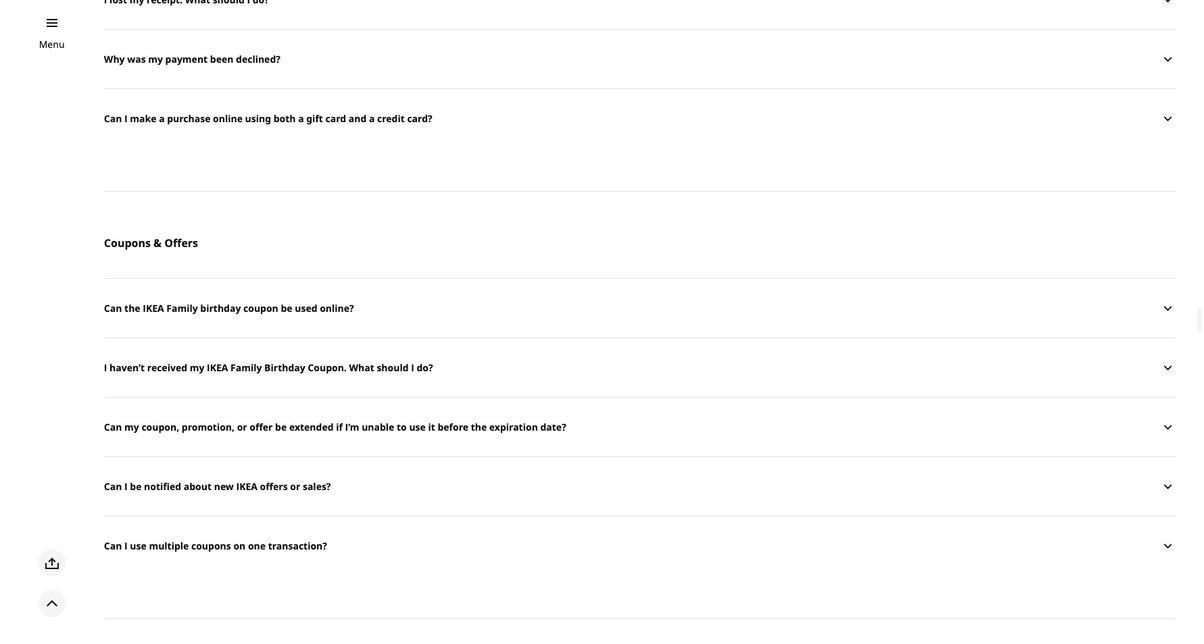Task type: vqa. For each thing, say whether or not it's contained in the screenshot.
space in the Scan your room in the IKEA mobile app and design your own space to bring IKEA 3D products into your home, in mixed reality, or start in one of our 50+ virtual showrooms.
no



Task type: locate. For each thing, give the bounding box(es) containing it.
1 vertical spatial family
[[231, 361, 262, 374]]

2 horizontal spatial my
[[190, 361, 204, 374]]

1 horizontal spatial use
[[409, 421, 426, 434]]

coupons
[[191, 540, 231, 553]]

ikea right new
[[236, 480, 257, 493]]

i left make
[[124, 112, 128, 125]]

do?
[[417, 361, 433, 374]]

0 horizontal spatial ikea
[[143, 302, 164, 315]]

can left make
[[104, 112, 122, 125]]

card?
[[407, 112, 432, 125]]

been
[[210, 53, 233, 65]]

offer
[[250, 421, 273, 434]]

be inside can the ikea family birthday coupon be used online? dropdown button
[[281, 302, 292, 315]]

using
[[245, 112, 271, 125]]

my
[[148, 53, 163, 65], [190, 361, 204, 374], [124, 421, 139, 434]]

i'm
[[345, 421, 359, 434]]

i haven't received my ikea family birthday coupon. what should i do? button
[[104, 338, 1176, 398]]

used
[[295, 302, 317, 315]]

0 vertical spatial ikea
[[143, 302, 164, 315]]

or left offer
[[237, 421, 247, 434]]

1 vertical spatial ikea
[[207, 361, 228, 374]]

1 a from the left
[[159, 112, 165, 125]]

one
[[248, 540, 266, 553]]

payment
[[165, 53, 208, 65]]

0 horizontal spatial or
[[237, 421, 247, 434]]

a right make
[[159, 112, 165, 125]]

coupon
[[243, 302, 278, 315]]

1 horizontal spatial ikea
[[207, 361, 228, 374]]

offers
[[260, 480, 288, 493]]

it
[[428, 421, 435, 434]]

4 can from the top
[[104, 480, 122, 493]]

can the ikea family birthday coupon be used online? button
[[104, 279, 1176, 338]]

i
[[124, 112, 128, 125], [104, 361, 107, 374], [411, 361, 414, 374], [124, 480, 128, 493], [124, 540, 128, 553]]

i left the multiple
[[124, 540, 128, 553]]

2 can from the top
[[104, 302, 122, 315]]

about
[[184, 480, 212, 493]]

the up haven't
[[124, 302, 140, 315]]

0 horizontal spatial family
[[166, 302, 198, 315]]

the right the "before"
[[471, 421, 487, 434]]

can inside can i use multiple coupons on one transaction? dropdown button
[[104, 540, 122, 553]]

can inside can the ikea family birthday coupon be used online? dropdown button
[[104, 302, 122, 315]]

use left the multiple
[[130, 540, 147, 553]]

1 vertical spatial the
[[471, 421, 487, 434]]

a left "gift"
[[298, 112, 304, 125]]

0 vertical spatial my
[[148, 53, 163, 65]]

ikea
[[143, 302, 164, 315], [207, 361, 228, 374], [236, 480, 257, 493]]

if
[[336, 421, 343, 434]]

i left do?
[[411, 361, 414, 374]]

can left the notified
[[104, 480, 122, 493]]

2 horizontal spatial a
[[369, 112, 375, 125]]

or inside can my coupon, promotion, or offer be extended if i'm unable to use it before the expiration date? dropdown button
[[237, 421, 247, 434]]

1 vertical spatial my
[[190, 361, 204, 374]]

3 a from the left
[[369, 112, 375, 125]]

or
[[237, 421, 247, 434], [290, 480, 300, 493]]

can i make a purchase online using both a gift card and a credit card?
[[104, 112, 432, 125]]

2 vertical spatial ikea
[[236, 480, 257, 493]]

my right 'was'
[[148, 53, 163, 65]]

use
[[409, 421, 426, 434], [130, 540, 147, 553]]

ikea right received
[[207, 361, 228, 374]]

use left it
[[409, 421, 426, 434]]

can i use multiple coupons on one transaction? button
[[104, 517, 1176, 576]]

my right received
[[190, 361, 204, 374]]

i haven't received my ikea family birthday coupon. what should i do?
[[104, 361, 433, 374]]

can left 'coupon,'
[[104, 421, 122, 434]]

0 vertical spatial the
[[124, 302, 140, 315]]

2 horizontal spatial ikea
[[236, 480, 257, 493]]

1 vertical spatial use
[[130, 540, 147, 553]]

family inside dropdown button
[[166, 302, 198, 315]]

can
[[104, 112, 122, 125], [104, 302, 122, 315], [104, 421, 122, 434], [104, 480, 122, 493], [104, 540, 122, 553]]

family
[[166, 302, 198, 315], [231, 361, 262, 374]]

be
[[281, 302, 292, 315], [275, 421, 287, 434], [130, 480, 142, 493]]

can inside can i make a purchase online using both a gift card and a credit card? dropdown button
[[104, 112, 122, 125]]

a right and
[[369, 112, 375, 125]]

unable
[[362, 421, 394, 434]]

3 can from the top
[[104, 421, 122, 434]]

can up haven't
[[104, 302, 122, 315]]

2 vertical spatial be
[[130, 480, 142, 493]]

1 can from the top
[[104, 112, 122, 125]]

i for can i make a purchase online using both a gift card and a credit card?
[[124, 112, 128, 125]]

1 horizontal spatial the
[[471, 421, 487, 434]]

can i be notified about new ikea offers or sales? button
[[104, 457, 1176, 517]]

i left the notified
[[124, 480, 128, 493]]

purchase
[[167, 112, 211, 125]]

1 vertical spatial or
[[290, 480, 300, 493]]

0 vertical spatial be
[[281, 302, 292, 315]]

be left the notified
[[130, 480, 142, 493]]

be inside can my coupon, promotion, or offer be extended if i'm unable to use it before the expiration date? dropdown button
[[275, 421, 287, 434]]

online
[[213, 112, 243, 125]]

0 horizontal spatial my
[[124, 421, 139, 434]]

can i use multiple coupons on one transaction?
[[104, 540, 327, 553]]

can for can my coupon, promotion, or offer be extended if i'm unable to use it before the expiration date?
[[104, 421, 122, 434]]

1 vertical spatial be
[[275, 421, 287, 434]]

be left used
[[281, 302, 292, 315]]

or inside can i be notified about new ikea offers or sales? dropdown button
[[290, 480, 300, 493]]

0 horizontal spatial the
[[124, 302, 140, 315]]

0 horizontal spatial a
[[159, 112, 165, 125]]

1 horizontal spatial or
[[290, 480, 300, 493]]

can inside can i be notified about new ikea offers or sales? dropdown button
[[104, 480, 122, 493]]

my inside dropdown button
[[190, 361, 204, 374]]

0 vertical spatial family
[[166, 302, 198, 315]]

can left the multiple
[[104, 540, 122, 553]]

can my coupon, promotion, or offer be extended if i'm unable to use it before the expiration date?
[[104, 421, 566, 434]]

before
[[438, 421, 468, 434]]

should
[[377, 361, 409, 374]]

coupons & offers
[[104, 236, 198, 251]]

a
[[159, 112, 165, 125], [298, 112, 304, 125], [369, 112, 375, 125]]

&
[[153, 236, 162, 251]]

or right offers
[[290, 480, 300, 493]]

be for extended
[[275, 421, 287, 434]]

can the ikea family birthday coupon be used online?
[[104, 302, 354, 315]]

ikea up received
[[143, 302, 164, 315]]

received
[[147, 361, 187, 374]]

extended
[[289, 421, 334, 434]]

0 vertical spatial or
[[237, 421, 247, 434]]

can inside can my coupon, promotion, or offer be extended if i'm unable to use it before the expiration date? dropdown button
[[104, 421, 122, 434]]

the
[[124, 302, 140, 315], [471, 421, 487, 434]]

0 vertical spatial use
[[409, 421, 426, 434]]

1 horizontal spatial a
[[298, 112, 304, 125]]

be right offer
[[275, 421, 287, 434]]

menu button
[[39, 37, 65, 52]]

0 horizontal spatial use
[[130, 540, 147, 553]]

my left 'coupon,'
[[124, 421, 139, 434]]

1 horizontal spatial family
[[231, 361, 262, 374]]

5 can from the top
[[104, 540, 122, 553]]



Task type: describe. For each thing, give the bounding box(es) containing it.
2 vertical spatial my
[[124, 421, 139, 434]]

declined?
[[236, 53, 280, 65]]

use inside can my coupon, promotion, or offer be extended if i'm unable to use it before the expiration date? dropdown button
[[409, 421, 426, 434]]

i for can i be notified about new ikea offers or sales?
[[124, 480, 128, 493]]

haven't
[[110, 361, 145, 374]]

coupons
[[104, 236, 151, 251]]

can for can i use multiple coupons on one transaction?
[[104, 540, 122, 553]]

sales?
[[303, 480, 331, 493]]

coupon,
[[142, 421, 179, 434]]

family inside dropdown button
[[231, 361, 262, 374]]

what
[[349, 361, 374, 374]]

was
[[127, 53, 146, 65]]

card
[[325, 112, 346, 125]]

1 horizontal spatial my
[[148, 53, 163, 65]]

and
[[349, 112, 367, 125]]

make
[[130, 112, 156, 125]]

coupon.
[[308, 361, 347, 374]]

menu
[[39, 38, 65, 51]]

to
[[397, 421, 407, 434]]

notified
[[144, 480, 181, 493]]

can for can i make a purchase online using both a gift card and a credit card?
[[104, 112, 122, 125]]

why was my payment been declined?
[[104, 53, 280, 65]]

i left haven't
[[104, 361, 107, 374]]

credit
[[377, 112, 405, 125]]

transaction?
[[268, 540, 327, 553]]

birthday
[[200, 302, 241, 315]]

can for can the ikea family birthday coupon be used online?
[[104, 302, 122, 315]]

2 a from the left
[[298, 112, 304, 125]]

birthday
[[264, 361, 305, 374]]

can i make a purchase online using both a gift card and a credit card? button
[[104, 89, 1176, 148]]

new
[[214, 480, 234, 493]]

ikea inside i haven't received my ikea family birthday coupon. what should i do? dropdown button
[[207, 361, 228, 374]]

expiration
[[489, 421, 538, 434]]

offers
[[164, 236, 198, 251]]

gift
[[306, 112, 323, 125]]

on
[[233, 540, 246, 553]]

date?
[[540, 421, 566, 434]]

ikea inside can the ikea family birthday coupon be used online? dropdown button
[[143, 302, 164, 315]]

can my coupon, promotion, or offer be extended if i'm unable to use it before the expiration date? button
[[104, 398, 1176, 457]]

both
[[274, 112, 296, 125]]

multiple
[[149, 540, 189, 553]]

ikea inside can i be notified about new ikea offers or sales? dropdown button
[[236, 480, 257, 493]]

promotion,
[[182, 421, 235, 434]]

why
[[104, 53, 125, 65]]

be inside can i be notified about new ikea offers or sales? dropdown button
[[130, 480, 142, 493]]

i for can i use multiple coupons on one transaction?
[[124, 540, 128, 553]]

can i be notified about new ikea offers or sales?
[[104, 480, 331, 493]]

can for can i be notified about new ikea offers or sales?
[[104, 480, 122, 493]]

be for used
[[281, 302, 292, 315]]

use inside can i use multiple coupons on one transaction? dropdown button
[[130, 540, 147, 553]]

why was my payment been declined? button
[[104, 29, 1176, 89]]

online?
[[320, 302, 354, 315]]



